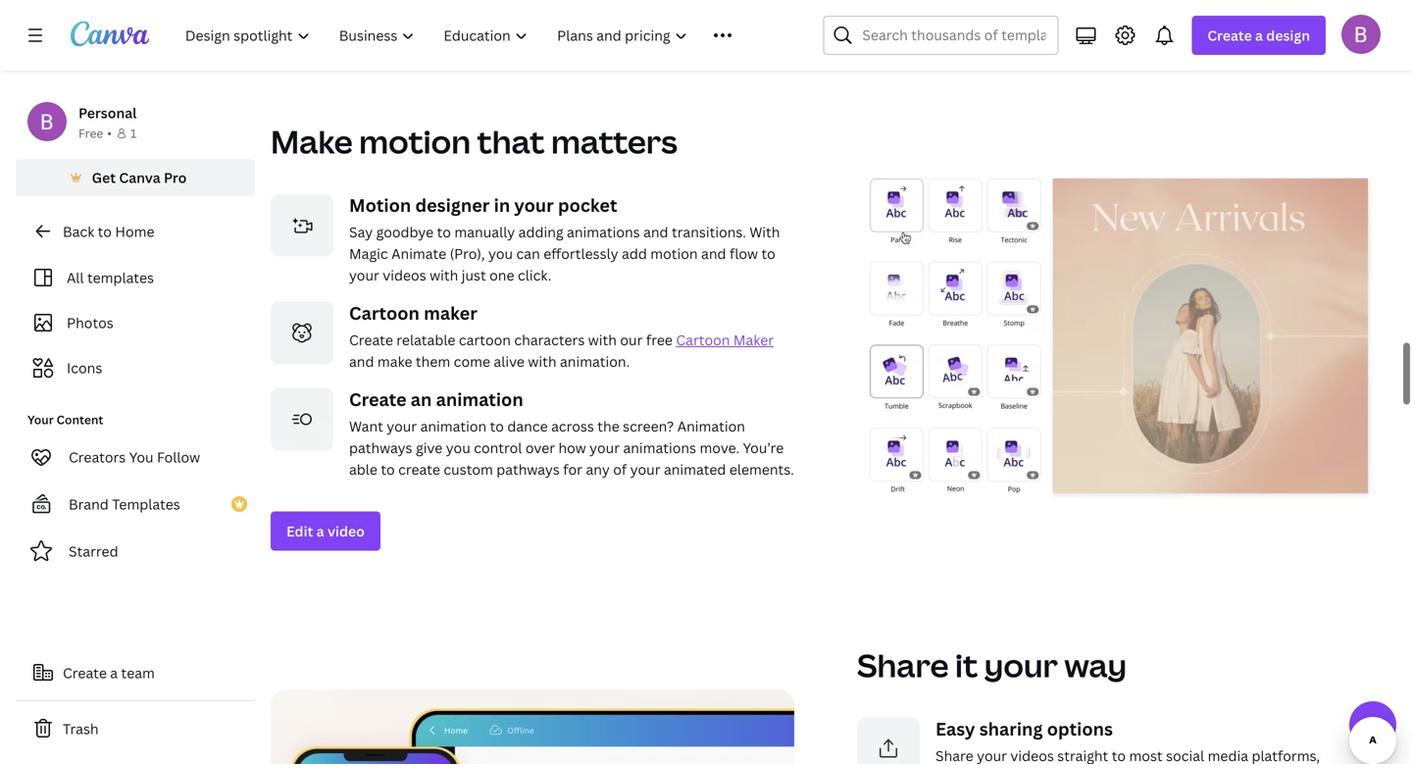 Task type: vqa. For each thing, say whether or not it's contained in the screenshot.
Search search field
yes



Task type: describe. For each thing, give the bounding box(es) containing it.
a for team
[[110, 664, 118, 682]]

your down magic
[[349, 266, 379, 285]]

photos
[[67, 313, 114, 332]]

Search search field
[[863, 17, 1046, 54]]

create for design
[[1208, 26, 1252, 45]]

transitions.
[[672, 223, 746, 241]]

add
[[622, 244, 647, 263]]

animations inside motion designer in your pocket say goodbye to manually adding animations and transitions. with magic animate (pro), you can effortlessly add motion and flow to your videos with just one click.
[[567, 223, 640, 241]]

characters
[[514, 331, 585, 349]]

create for team
[[63, 664, 107, 682]]

them
[[416, 352, 450, 371]]

any
[[586, 460, 610, 479]]

animation
[[677, 417, 745, 436]]

create a team
[[63, 664, 155, 682]]

animate
[[391, 244, 446, 263]]

that
[[477, 120, 545, 163]]

templates
[[87, 268, 154, 287]]

to down designer
[[437, 223, 451, 241]]

motion
[[349, 193, 411, 217]]

way
[[1065, 644, 1127, 687]]

personal
[[78, 103, 137, 122]]

click.
[[518, 266, 552, 285]]

just
[[462, 266, 486, 285]]

how
[[559, 439, 586, 457]]

to down with
[[762, 244, 776, 263]]

content
[[56, 411, 103, 428]]

0 horizontal spatial motion
[[359, 120, 471, 163]]

back to home link
[[16, 212, 255, 251]]

flow
[[730, 244, 758, 263]]

free •
[[78, 125, 112, 141]]

1 vertical spatial and
[[701, 244, 726, 263]]

videos
[[383, 266, 426, 285]]

your content
[[27, 411, 103, 428]]

0 vertical spatial animation
[[436, 388, 523, 412]]

animation.
[[560, 352, 630, 371]]

icons link
[[27, 349, 243, 386]]

options
[[1047, 717, 1113, 741]]

creators you follow
[[69, 448, 200, 466]]

starred
[[69, 542, 118, 561]]

and for cartoon
[[349, 352, 374, 371]]

over
[[526, 439, 555, 457]]

easy
[[936, 717, 975, 741]]

one
[[490, 266, 514, 285]]

creators
[[69, 448, 126, 466]]

your right the it
[[985, 644, 1058, 687]]

edit
[[286, 522, 313, 541]]

control
[[474, 439, 522, 457]]

pocket
[[558, 193, 617, 217]]

your down the
[[590, 439, 620, 457]]

easy sharing options image
[[857, 718, 920, 764]]

trash link
[[16, 709, 255, 748]]

alive
[[494, 352, 525, 371]]

your
[[27, 411, 54, 428]]

create a design button
[[1192, 16, 1326, 55]]

say
[[349, 223, 373, 241]]

maker
[[734, 331, 774, 349]]

a for design
[[1256, 26, 1263, 45]]

your down an
[[387, 417, 417, 436]]

video
[[328, 522, 365, 541]]

animated
[[664, 460, 726, 479]]

creators you follow link
[[16, 437, 255, 477]]

2 horizontal spatial with
[[588, 331, 617, 349]]

motion inside motion designer in your pocket say goodbye to manually adding animations and transitions. with magic animate (pro), you can effortlessly add motion and flow to your videos with just one click.
[[651, 244, 698, 263]]

create a team button
[[16, 653, 255, 692]]

easy sharing options
[[936, 717, 1113, 741]]

your up 'adding'
[[514, 193, 554, 217]]

able
[[349, 460, 378, 479]]

can
[[516, 244, 540, 263]]

1 vertical spatial pathways
[[497, 460, 560, 479]]

get canva pro
[[92, 168, 187, 187]]

0 horizontal spatial cartoon
[[349, 301, 420, 325]]

edit a video
[[286, 522, 365, 541]]

sharing
[[980, 717, 1043, 741]]

with
[[750, 223, 780, 241]]

motion designer in your pocket say goodbye to manually adding animations and transitions. with magic animate (pro), you can effortlessly add motion and flow to your videos with just one click.
[[349, 193, 780, 285]]

to right able
[[381, 460, 395, 479]]

brand
[[69, 495, 109, 513]]

(pro),
[[450, 244, 485, 263]]

share
[[857, 644, 949, 687]]

animations inside create an animation want your animation to dance across the screen? animation pathways give you control over how your animations move. you're able to create custom pathways for any of your animated elements.
[[623, 439, 696, 457]]

•
[[107, 125, 112, 141]]

it
[[955, 644, 978, 687]]

matters
[[551, 120, 678, 163]]

icons
[[67, 359, 102, 377]]



Task type: locate. For each thing, give the bounding box(es) containing it.
you inside create an animation want your animation to dance across the screen? animation pathways give you control over how your animations move. you're able to create custom pathways for any of your animated elements.
[[446, 439, 471, 457]]

2 vertical spatial a
[[110, 664, 118, 682]]

trash
[[63, 719, 99, 738]]

create inside button
[[63, 664, 107, 682]]

create an animation want your animation to dance across the screen? animation pathways give you control over how your animations move. you're able to create custom pathways for any of your animated elements.
[[349, 388, 794, 479]]

0 horizontal spatial pathways
[[349, 439, 412, 457]]

and up the add
[[644, 223, 669, 241]]

1 vertical spatial motion
[[651, 244, 698, 263]]

to right back
[[98, 222, 112, 241]]

motion
[[359, 120, 471, 163], [651, 244, 698, 263]]

with inside motion designer in your pocket say goodbye to manually adding animations and transitions. with magic animate (pro), you can effortlessly add motion and flow to your videos with just one click.
[[430, 266, 458, 285]]

back
[[63, 222, 94, 241]]

free
[[78, 125, 103, 141]]

0 vertical spatial and
[[644, 223, 669, 241]]

with up the animation.
[[588, 331, 617, 349]]

make
[[271, 120, 353, 163]]

relatable
[[397, 331, 456, 349]]

cartoon right free at the left top of the page
[[676, 331, 730, 349]]

you inside motion designer in your pocket say goodbye to manually adding animations and transitions. with magic animate (pro), you can effortlessly add motion and flow to your videos with just one click.
[[489, 244, 513, 263]]

0 horizontal spatial with
[[430, 266, 458, 285]]

magic
[[349, 244, 388, 263]]

brand templates
[[69, 495, 180, 513]]

want
[[349, 417, 383, 436]]

with
[[430, 266, 458, 285], [588, 331, 617, 349], [528, 352, 557, 371]]

1 horizontal spatial motion
[[651, 244, 698, 263]]

team
[[121, 664, 155, 682]]

free
[[646, 331, 673, 349]]

of
[[613, 460, 627, 479]]

make motion that matters
[[271, 120, 678, 163]]

your right of
[[630, 460, 661, 479]]

an
[[411, 388, 432, 412]]

give
[[416, 439, 443, 457]]

and
[[644, 223, 669, 241], [701, 244, 726, 263], [349, 352, 374, 371]]

edit a video link
[[271, 512, 380, 551]]

all
[[67, 268, 84, 287]]

animation up give
[[420, 417, 487, 436]]

0 horizontal spatial you
[[446, 439, 471, 457]]

0 horizontal spatial a
[[110, 664, 118, 682]]

1 horizontal spatial pathways
[[497, 460, 560, 479]]

across
[[551, 417, 594, 436]]

a left 'team'
[[110, 664, 118, 682]]

1 horizontal spatial with
[[528, 352, 557, 371]]

and inside cartoon maker create relatable cartoon characters with our free cartoon maker and make them come alive with animation.
[[349, 352, 374, 371]]

0 vertical spatial motion
[[359, 120, 471, 163]]

to
[[98, 222, 112, 241], [437, 223, 451, 241], [762, 244, 776, 263], [490, 417, 504, 436], [381, 460, 395, 479]]

create inside dropdown button
[[1208, 26, 1252, 45]]

goodbye
[[376, 223, 434, 241]]

create an animation image
[[271, 388, 333, 451]]

a left design
[[1256, 26, 1263, 45]]

create for animation
[[349, 388, 407, 412]]

and for pocket
[[644, 223, 669, 241]]

you up custom at the bottom of the page
[[446, 439, 471, 457]]

1 horizontal spatial a
[[317, 522, 324, 541]]

you
[[489, 244, 513, 263], [446, 439, 471, 457]]

with left just
[[430, 266, 458, 285]]

1 vertical spatial cartoon
[[676, 331, 730, 349]]

0 vertical spatial pathways
[[349, 439, 412, 457]]

designer
[[415, 193, 490, 217]]

create up make at the top left of the page
[[349, 331, 393, 349]]

pathways
[[349, 439, 412, 457], [497, 460, 560, 479]]

all templates link
[[27, 259, 243, 296]]

0 horizontal spatial and
[[349, 352, 374, 371]]

motion designer in your pocket image
[[271, 194, 333, 257]]

screen?
[[623, 417, 674, 436]]

2 horizontal spatial and
[[701, 244, 726, 263]]

0 vertical spatial with
[[430, 266, 458, 285]]

animations
[[567, 223, 640, 241], [623, 439, 696, 457]]

0 vertical spatial cartoon
[[349, 301, 420, 325]]

maker
[[424, 301, 478, 325]]

with down characters
[[528, 352, 557, 371]]

and left make at the top left of the page
[[349, 352, 374, 371]]

follow
[[157, 448, 200, 466]]

back to home
[[63, 222, 154, 241]]

create left 'team'
[[63, 664, 107, 682]]

move.
[[700, 439, 740, 457]]

design
[[1267, 26, 1310, 45]]

manually
[[455, 223, 515, 241]]

pathways down over
[[497, 460, 560, 479]]

0 vertical spatial you
[[489, 244, 513, 263]]

2 vertical spatial and
[[349, 352, 374, 371]]

0 vertical spatial animations
[[567, 223, 640, 241]]

1 vertical spatial with
[[588, 331, 617, 349]]

cartoon down videos
[[349, 301, 420, 325]]

a
[[1256, 26, 1263, 45], [317, 522, 324, 541], [110, 664, 118, 682]]

templates
[[112, 495, 180, 513]]

1 vertical spatial animations
[[623, 439, 696, 457]]

adding
[[519, 223, 564, 241]]

custom
[[444, 460, 493, 479]]

0 vertical spatial a
[[1256, 26, 1263, 45]]

brand templates link
[[16, 485, 255, 524]]

2 vertical spatial with
[[528, 352, 557, 371]]

home
[[115, 222, 154, 241]]

you
[[129, 448, 154, 466]]

you up one at the left of page
[[489, 244, 513, 263]]

canva
[[119, 168, 161, 187]]

all templates
[[67, 268, 154, 287]]

cartoon
[[459, 331, 511, 349]]

come
[[454, 352, 490, 371]]

the
[[598, 417, 620, 436]]

a for video
[[317, 522, 324, 541]]

1 horizontal spatial cartoon
[[676, 331, 730, 349]]

create inside cartoon maker create relatable cartoon characters with our free cartoon maker and make them come alive with animation.
[[349, 331, 393, 349]]

cartoon maker create relatable cartoon characters with our free cartoon maker and make them come alive with animation.
[[349, 301, 774, 371]]

animation down come at the top
[[436, 388, 523, 412]]

1 horizontal spatial you
[[489, 244, 513, 263]]

create up want
[[349, 388, 407, 412]]

pro
[[164, 168, 187, 187]]

bob builder image
[[1342, 14, 1381, 54]]

you're
[[743, 439, 784, 457]]

animations down screen?
[[623, 439, 696, 457]]

and down transitions.
[[701, 244, 726, 263]]

cartoon maker image
[[271, 302, 333, 365]]

share it your way
[[857, 644, 1127, 687]]

motion up motion
[[359, 120, 471, 163]]

motion right the add
[[651, 244, 698, 263]]

get
[[92, 168, 116, 187]]

2 horizontal spatial a
[[1256, 26, 1263, 45]]

cartoon
[[349, 301, 420, 325], [676, 331, 730, 349]]

None search field
[[823, 16, 1059, 55]]

create
[[398, 460, 440, 479]]

effortlessly
[[544, 244, 619, 263]]

pathways down want
[[349, 439, 412, 457]]

starred link
[[16, 532, 255, 571]]

a inside dropdown button
[[1256, 26, 1263, 45]]

1 horizontal spatial and
[[644, 223, 669, 241]]

make
[[378, 352, 412, 371]]

to up control
[[490, 417, 504, 436]]

photos link
[[27, 304, 243, 341]]

create left design
[[1208, 26, 1252, 45]]

elements.
[[730, 460, 794, 479]]

1 vertical spatial animation
[[420, 417, 487, 436]]

1 vertical spatial you
[[446, 439, 471, 457]]

1 vertical spatial a
[[317, 522, 324, 541]]

1
[[130, 125, 137, 141]]

cartoon maker link
[[676, 331, 774, 349]]

your
[[514, 193, 554, 217], [349, 266, 379, 285], [387, 417, 417, 436], [590, 439, 620, 457], [630, 460, 661, 479], [985, 644, 1058, 687]]

in
[[494, 193, 510, 217]]

animations down pocket
[[567, 223, 640, 241]]

top level navigation element
[[173, 16, 776, 55], [173, 16, 776, 55]]

a inside button
[[110, 664, 118, 682]]

create inside create an animation want your animation to dance across the screen? animation pathways give you control over how your animations move. you're able to create custom pathways for any of your animated elements.
[[349, 388, 407, 412]]

a right "edit"
[[317, 522, 324, 541]]



